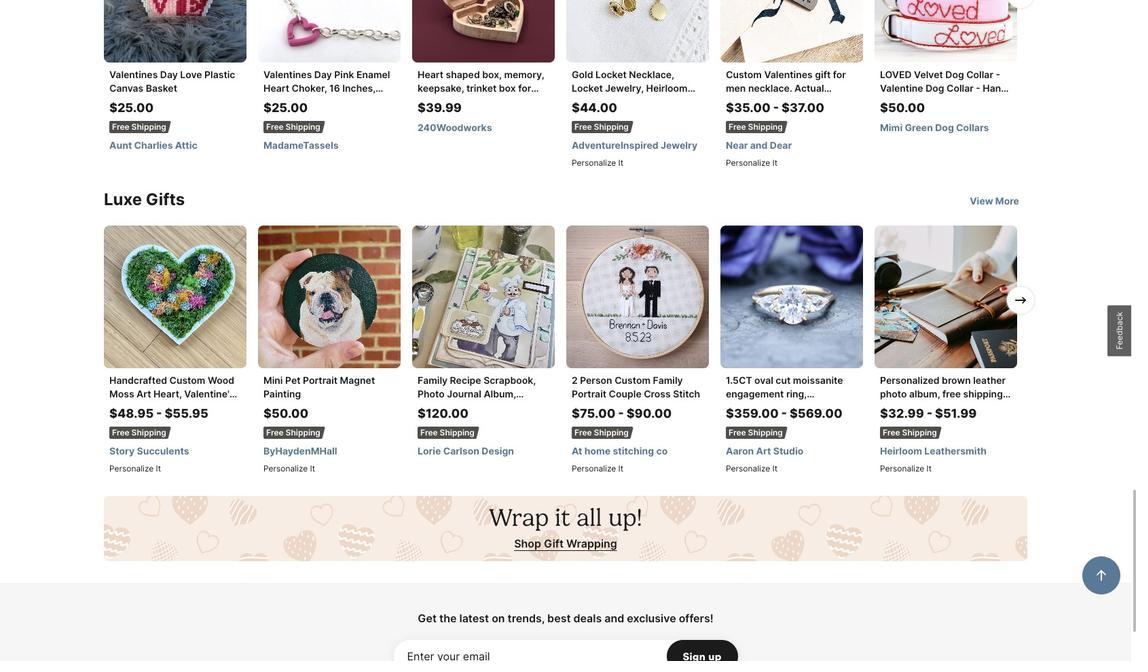 Task type: locate. For each thing, give the bounding box(es) containing it.
family up "cross"
[[653, 374, 683, 386]]

free shipping down hanging
[[112, 427, 166, 438]]

free up byhaydenmhall
[[266, 427, 284, 438]]

carlson
[[444, 445, 480, 457]]

1 horizontal spatial and
[[751, 139, 768, 151]]

it
[[619, 158, 624, 168], [773, 158, 778, 168], [156, 463, 161, 474], [310, 463, 315, 474], [619, 463, 624, 474], [773, 463, 778, 474], [927, 463, 932, 474]]

personalize down $32.99
[[881, 463, 925, 474]]

portrait right pet
[[303, 374, 338, 386]]

family inside the family recipe scrapbook, photo journal album, anniversary, wedding, christmas - 'bon appetit'
[[418, 374, 448, 386]]

1 horizontal spatial gift
[[572, 96, 589, 107]]

jewelry
[[661, 139, 698, 151]]

shipping for near and dear personalize it
[[749, 122, 783, 132]]

2 tabler image from the top
[[92, 292, 109, 309]]

heirloom inside heirloom leathersmith personalize it
[[881, 445, 923, 457]]

dog
[[936, 122, 955, 133]]

free shipping down christmas
[[421, 427, 475, 438]]

story succulents personalize it
[[109, 445, 189, 474]]

valentines down keepsake,
[[418, 96, 466, 107]]

0 horizontal spatial $25.00
[[109, 101, 154, 115]]

story
[[109, 445, 135, 457]]

gift down gold
[[572, 96, 589, 107]]

day inside valentines day love plastic canvas basket $25.00
[[160, 69, 178, 80]]

1 family from the left
[[418, 374, 448, 386]]

custom up "heart,"
[[170, 374, 206, 386]]

portrait down "person"
[[572, 388, 607, 400]]

personalize inside story succulents personalize it
[[109, 463, 154, 474]]

shipping down $32.99 - $51.99
[[903, 427, 938, 438]]

- for $35.00
[[774, 101, 780, 115]]

shipping for story succulents personalize it
[[132, 427, 166, 438]]

aaron art studio personalize it
[[726, 445, 804, 474]]

1 horizontal spatial family
[[653, 374, 683, 386]]

shipping down $359.00
[[749, 427, 783, 438]]

0 horizontal spatial day
[[109, 402, 127, 413]]

shipping up home
[[594, 427, 629, 438]]

day up the basket at the top left of the page
[[160, 69, 178, 80]]

madametassels
[[264, 139, 339, 151]]

basket
[[146, 82, 177, 94]]

0 horizontal spatial family
[[418, 374, 448, 386]]

tabler image for $25.00
[[92, 0, 109, 3]]

- left 'bon
[[468, 415, 472, 427]]

personalize down aaron
[[726, 463, 771, 474]]

personalize down byhaydenmhall
[[264, 463, 308, 474]]

- for $359.00
[[782, 406, 788, 421]]

gift right shop on the left bottom of page
[[544, 537, 564, 550]]

day inside heart shaped box, memory, keepsake, trinket box for valentines or mothers day $39.99 240woodworks
[[522, 96, 539, 107]]

it down studio at the bottom of the page
[[773, 463, 778, 474]]

0 vertical spatial locket
[[596, 69, 627, 80]]

2 vertical spatial day
[[109, 402, 127, 413]]

0 horizontal spatial heirloom
[[647, 82, 688, 94]]

heirloom down $32.99
[[881, 445, 923, 457]]

heart up hanging
[[129, 402, 155, 413]]

shipping for heirloom leathersmith personalize it
[[903, 427, 938, 438]]

art inside aaron art studio personalize it
[[757, 445, 772, 457]]

collars
[[957, 122, 990, 133]]

family up photo
[[418, 374, 448, 386]]

shipping for 2 person custom family portrait couple cross stitch $75.00 - $90.00
[[594, 427, 629, 438]]

1 vertical spatial heirloom
[[881, 445, 923, 457]]

tabler image for $48.95 - $55.95
[[92, 292, 109, 309]]

free for 2 person custom family portrait couple cross stitch $75.00 - $90.00
[[575, 427, 592, 438]]

locket up jewelry,
[[596, 69, 627, 80]]

1 horizontal spatial $25.00
[[264, 101, 308, 115]]

1 horizontal spatial valentines
[[418, 96, 466, 107]]

handcrafted custom wood moss art heart, valentine's day heart decor, heart wall hanging
[[109, 374, 237, 427]]

- left $37.00
[[774, 101, 780, 115]]

valentines inside heart shaped box, memory, keepsake, trinket box for valentines or mothers day $39.99 240woodworks
[[418, 96, 466, 107]]

valentines inside valentines day love plastic canvas basket $25.00
[[109, 69, 158, 80]]

get
[[418, 612, 437, 625]]

free shipping down $35.00
[[729, 122, 783, 132]]

shipping
[[132, 122, 166, 132], [286, 122, 321, 132], [594, 122, 629, 132], [749, 122, 783, 132], [132, 427, 166, 438], [286, 427, 321, 438], [440, 427, 475, 438], [594, 427, 629, 438], [749, 427, 783, 438], [903, 427, 938, 438]]

0 horizontal spatial $50.00
[[264, 406, 309, 421]]

personalize down the story
[[109, 463, 154, 474]]

0 vertical spatial portrait
[[303, 374, 338, 386]]

1 horizontal spatial day
[[160, 69, 178, 80]]

gold locket necklace, locket jewelry, heirloom gift $44.00
[[572, 69, 688, 115]]

0 vertical spatial day
[[160, 69, 178, 80]]

cross
[[644, 388, 671, 400]]

1 vertical spatial day
[[522, 96, 539, 107]]

1 horizontal spatial portrait
[[572, 388, 607, 400]]

0 horizontal spatial art
[[137, 388, 151, 400]]

- down couple
[[619, 406, 624, 421]]

and right deals
[[605, 612, 625, 625]]

1 vertical spatial tabler image
[[92, 292, 109, 309]]

0 horizontal spatial portrait
[[303, 374, 338, 386]]

it down leathersmith
[[927, 463, 932, 474]]

1 horizontal spatial art
[[757, 445, 772, 457]]

and
[[751, 139, 768, 151], [605, 612, 625, 625]]

handcrafted
[[109, 374, 167, 386]]

free down $32.99
[[883, 427, 901, 438]]

personalize down home
[[572, 463, 616, 474]]

heirloom inside gold locket necklace, locket jewelry, heirloom gift $44.00
[[647, 82, 688, 94]]

free for near and dear personalize it
[[729, 122, 747, 132]]

Enter your email field
[[394, 640, 738, 661]]

at
[[572, 445, 583, 457]]

plastic
[[205, 69, 235, 80]]

free shipping down $32.99
[[883, 427, 938, 438]]

1 tabler image from the top
[[92, 0, 109, 3]]

0 horizontal spatial custom
[[170, 374, 206, 386]]

day down for
[[522, 96, 539, 107]]

heart,
[[154, 388, 182, 400]]

personalize down 'adventureinspired'
[[572, 158, 616, 168]]

personalize
[[572, 158, 616, 168], [726, 158, 771, 168], [109, 463, 154, 474], [264, 463, 308, 474], [572, 463, 616, 474], [726, 463, 771, 474], [881, 463, 925, 474]]

2 person custom family portrait couple cross stitch $75.00 - $90.00
[[572, 374, 701, 421]]

1 horizontal spatial $50.00
[[881, 101, 926, 115]]

heart shaped box, memory, keepsake, trinket box for valentines or mothers day $39.99 240woodworks
[[418, 69, 545, 133]]

valentines day love plastic canvas basket $25.00
[[109, 69, 235, 115]]

shipping up carlson
[[440, 427, 475, 438]]

$569.00
[[790, 406, 843, 421]]

1 vertical spatial art
[[757, 445, 772, 457]]

journal
[[447, 388, 482, 400]]

free shipping up aunt charlies attic
[[112, 122, 166, 132]]

shipping down $48.95 - $55.95
[[132, 427, 166, 438]]

free up at on the bottom
[[575, 427, 592, 438]]

0 vertical spatial art
[[137, 388, 151, 400]]

$50.00 down painting
[[264, 406, 309, 421]]

0 vertical spatial $50.00
[[881, 101, 926, 115]]

1 horizontal spatial heirloom
[[881, 445, 923, 457]]

$25.00 down "canvas"
[[109, 101, 154, 115]]

shipping down $35.00 - $37.00
[[749, 122, 783, 132]]

heart down valentine's
[[190, 402, 215, 413]]

photo
[[418, 388, 445, 400]]

0 vertical spatial tabler image
[[1013, 0, 1030, 3]]

gift inside gold locket necklace, locket jewelry, heirloom gift $44.00
[[572, 96, 589, 107]]

free shipping up home
[[575, 427, 629, 438]]

2 custom from the left
[[615, 374, 651, 386]]

it down 'adventureinspired'
[[619, 158, 624, 168]]

it
[[555, 503, 571, 532]]

shipping for aaron art studio personalize it
[[749, 427, 783, 438]]

1 vertical spatial valentines
[[418, 96, 466, 107]]

- left $51.99
[[927, 406, 933, 421]]

0 vertical spatial valentines
[[109, 69, 158, 80]]

shipping up 'adventureinspired'
[[594, 122, 629, 132]]

it down byhaydenmhall
[[310, 463, 315, 474]]

mini pet portrait magnet painting $50.00
[[264, 374, 375, 421]]

it inside aaron art studio personalize it
[[773, 463, 778, 474]]

shop
[[515, 537, 542, 550]]

2 tabler image from the top
[[1013, 292, 1030, 309]]

0 horizontal spatial heart
[[129, 402, 155, 413]]

free shipping for heirloom leathersmith personalize it
[[883, 427, 938, 438]]

art right aaron
[[757, 445, 772, 457]]

it inside heirloom leathersmith personalize it
[[927, 463, 932, 474]]

locket down gold
[[572, 82, 603, 94]]

$50.00 inside $50.00 mimi green dog collars
[[881, 101, 926, 115]]

0 horizontal spatial gift
[[544, 537, 564, 550]]

2 horizontal spatial day
[[522, 96, 539, 107]]

$39.99
[[418, 101, 462, 115]]

free for mini pet portrait magnet painting $50.00
[[266, 427, 284, 438]]

and left dear
[[751, 139, 768, 151]]

free up aunt
[[112, 122, 130, 132]]

free shipping down $359.00
[[729, 427, 783, 438]]

personalized brown leather photo album, free shipping, leather scrapbook, junk journal, anniversary, wedding, baby album scrapbook 231148773797838848 image
[[875, 226, 1018, 368]]

byhaydenmhall
[[264, 445, 337, 457]]

0 vertical spatial gift
[[572, 96, 589, 107]]

$50.00 up mimi
[[881, 101, 926, 115]]

deals
[[574, 612, 602, 625]]

1 vertical spatial gift
[[544, 537, 564, 550]]

- down "heart,"
[[156, 406, 162, 421]]

$48.95
[[109, 406, 154, 421]]

$75.00
[[572, 406, 616, 421]]

it down dear
[[773, 158, 778, 168]]

moss
[[109, 388, 134, 400]]

heart up keepsake,
[[418, 69, 444, 80]]

person
[[580, 374, 613, 386]]

wrapping
[[567, 537, 618, 550]]

gift
[[572, 96, 589, 107], [544, 537, 564, 550]]

1 $25.00 from the left
[[109, 101, 154, 115]]

-
[[774, 101, 780, 115], [156, 406, 162, 421], [619, 406, 624, 421], [782, 406, 788, 421], [927, 406, 933, 421], [468, 415, 472, 427]]

$25.00
[[109, 101, 154, 115], [264, 101, 308, 115]]

1 horizontal spatial custom
[[615, 374, 651, 386]]

it down stitching
[[619, 463, 624, 474]]

0 vertical spatial tabler image
[[92, 0, 109, 3]]

charlies
[[134, 139, 173, 151]]

1 custom from the left
[[170, 374, 206, 386]]

free for story succulents personalize it
[[112, 427, 130, 438]]

1 vertical spatial portrait
[[572, 388, 607, 400]]

free up aaron
[[729, 427, 747, 438]]

shipping up byhaydenmhall
[[286, 427, 321, 438]]

canvas
[[109, 82, 144, 94]]

0 horizontal spatial and
[[605, 612, 625, 625]]

tabler image
[[92, 0, 109, 3], [92, 292, 109, 309]]

$35.00 - $37.00
[[726, 101, 825, 115]]

day down moss
[[109, 402, 127, 413]]

- right $359.00
[[782, 406, 788, 421]]

$25.00 up madametassels
[[264, 101, 308, 115]]

heirloom leathersmith personalize it
[[881, 445, 987, 474]]

art down handcrafted
[[137, 388, 151, 400]]

free down hanging
[[112, 427, 130, 438]]

studio
[[774, 445, 804, 457]]

free for heirloom leathersmith personalize it
[[883, 427, 901, 438]]

custom up couple
[[615, 374, 651, 386]]

personalize down near at the right top of the page
[[726, 158, 771, 168]]

tabler image
[[1013, 0, 1030, 3], [1013, 292, 1030, 309]]

at home stitching co personalize it
[[572, 445, 668, 474]]

latest
[[460, 612, 489, 625]]

box
[[499, 82, 516, 94]]

lorie carlson design
[[418, 445, 514, 457]]

shipping up aunt charlies attic
[[132, 122, 166, 132]]

custom
[[170, 374, 206, 386], [615, 374, 651, 386]]

2 person custom family portrait couple cross stitch 280906395355119617 image
[[567, 226, 709, 368]]

0 vertical spatial and
[[751, 139, 768, 151]]

free up near at the right top of the page
[[729, 122, 747, 132]]

tabler image for $32.99 - $51.99
[[1013, 292, 1030, 309]]

day inside handcrafted custom wood moss art heart, valentine's day heart decor, heart wall hanging
[[109, 402, 127, 413]]

1 vertical spatial $50.00
[[264, 406, 309, 421]]

$51.99
[[936, 406, 978, 421]]

it inside story succulents personalize it
[[156, 463, 161, 474]]

shipping for gold locket necklace, locket jewelry, heirloom gift $44.00
[[594, 122, 629, 132]]

trinket
[[467, 82, 497, 94]]

necklace,
[[629, 69, 675, 80]]

$50.00 inside mini pet portrait magnet painting $50.00
[[264, 406, 309, 421]]

free shipping up madametassels
[[266, 122, 321, 132]]

heirloom down necklace,
[[647, 82, 688, 94]]

free up madametassels
[[266, 122, 284, 132]]

adventureinspired
[[572, 139, 659, 151]]

valentines
[[109, 69, 158, 80], [418, 96, 466, 107]]

1 tabler image from the top
[[1013, 0, 1030, 3]]

valentines up "canvas"
[[109, 69, 158, 80]]

free for gold locket necklace, locket jewelry, heirloom gift $44.00
[[575, 122, 592, 132]]

day
[[160, 69, 178, 80], [522, 96, 539, 107], [109, 402, 127, 413]]

2 horizontal spatial heart
[[418, 69, 444, 80]]

1 vertical spatial tabler image
[[1013, 292, 1030, 309]]

0 vertical spatial heirloom
[[647, 82, 688, 94]]

aaron
[[726, 445, 754, 457]]

heart
[[418, 69, 444, 80], [129, 402, 155, 413], [190, 402, 215, 413]]

- inside the family recipe scrapbook, photo journal album, anniversary, wedding, christmas - 'bon appetit'
[[468, 415, 472, 427]]

free down $44.00
[[575, 122, 592, 132]]

heirloom
[[647, 82, 688, 94], [881, 445, 923, 457]]

all
[[577, 503, 603, 532]]

free shipping down $44.00
[[575, 122, 629, 132]]

free shipping up byhaydenmhall
[[266, 427, 321, 438]]

locket
[[596, 69, 627, 80], [572, 82, 603, 94]]

it down succulents
[[156, 463, 161, 474]]

view
[[970, 195, 994, 207]]

0 horizontal spatial valentines
[[109, 69, 158, 80]]

appetit'
[[497, 415, 533, 427]]

2 family from the left
[[653, 374, 683, 386]]



Task type: describe. For each thing, give the bounding box(es) containing it.
free shipping for near and dear personalize it
[[729, 122, 783, 132]]

custom inside 2 person custom family portrait couple cross stitch $75.00 - $90.00
[[615, 374, 651, 386]]

album,
[[484, 388, 516, 400]]

anniversary,
[[418, 402, 476, 413]]

christmas
[[418, 415, 465, 427]]

2 $25.00 from the left
[[264, 101, 308, 115]]

succulents
[[137, 445, 189, 457]]

$37.00
[[782, 101, 825, 115]]

$55.95
[[165, 406, 208, 421]]

$32.99 - $51.99
[[881, 406, 978, 421]]

$44.00
[[572, 101, 618, 115]]

$25.00 inside valentines day love plastic canvas basket $25.00
[[109, 101, 154, 115]]

$48.95 - $55.95
[[109, 406, 208, 421]]

wrap
[[489, 503, 549, 532]]

$35.00
[[726, 101, 771, 115]]

mini pet portrait magnet painting 286384655302869004 image
[[258, 226, 401, 368]]

best
[[548, 612, 571, 625]]

valentine's
[[184, 388, 235, 400]]

up!
[[609, 503, 643, 532]]

on
[[492, 612, 505, 625]]

personalize inside byhaydenmhall personalize it
[[264, 463, 308, 474]]

exclusive
[[627, 612, 677, 625]]

recipe
[[450, 374, 482, 386]]

luxe
[[104, 190, 142, 209]]

pet
[[285, 374, 301, 386]]

free shipping for mini pet portrait magnet painting $50.00
[[266, 427, 321, 438]]

personalize inside adventureinspired jewelry personalize it
[[572, 158, 616, 168]]

1.5ct oval cut moissanite engagement ring, personalized promise proposal ring, solid gold ring, unique gift for her. 266991711779717121 image
[[721, 226, 864, 368]]

jewelry,
[[606, 82, 644, 94]]

$50.00 mimi green dog collars
[[881, 101, 990, 133]]

love
[[180, 69, 202, 80]]

- inside 2 person custom family portrait couple cross stitch $75.00 - $90.00
[[619, 406, 624, 421]]

1 horizontal spatial heart
[[190, 402, 215, 413]]

heart inside heart shaped box, memory, keepsake, trinket box for valentines or mothers day $39.99 240woodworks
[[418, 69, 444, 80]]

near
[[726, 139, 749, 151]]

byhaydenmhall personalize it
[[264, 445, 337, 474]]

stitching
[[613, 445, 655, 457]]

wrap it all up! shop gift wrapping
[[489, 503, 643, 550]]

near and dear personalize it
[[726, 139, 792, 168]]

free shipping for gold locket necklace, locket jewelry, heirloom gift $44.00
[[575, 122, 629, 132]]

it inside adventureinspired jewelry personalize it
[[619, 158, 624, 168]]

free for aaron art studio personalize it
[[729, 427, 747, 438]]

wood
[[208, 374, 234, 386]]

the
[[440, 612, 457, 625]]

green
[[905, 122, 934, 133]]

get the latest on trends, best deals and exclusive offers!
[[418, 612, 714, 625]]

custom inside handcrafted custom wood moss art heart, valentine's day heart decor, heart wall hanging
[[170, 374, 206, 386]]

family inside 2 person custom family portrait couple cross stitch $75.00 - $90.00
[[653, 374, 683, 386]]

mini
[[264, 374, 283, 386]]

leathersmith
[[925, 445, 987, 457]]

keepsake,
[[418, 82, 464, 94]]

free down christmas
[[421, 427, 438, 438]]

gift inside 'wrap it all up! shop gift wrapping'
[[544, 537, 564, 550]]

family recipe scrapbook, photo journal album, anniversary, wedding, christmas - 'bon appetit' 234762241691189248 image
[[412, 226, 555, 368]]

- for $32.99
[[927, 406, 933, 421]]

art inside handcrafted custom wood moss art heart, valentine's day heart decor, heart wall hanging
[[137, 388, 151, 400]]

shipping for mini pet portrait magnet painting $50.00
[[286, 427, 321, 438]]

family recipe scrapbook, photo journal album, anniversary, wedding, christmas - 'bon appetit'
[[418, 374, 536, 427]]

trends,
[[508, 612, 545, 625]]

gold
[[572, 69, 594, 80]]

decor,
[[158, 402, 187, 413]]

free shipping for aaron art studio personalize it
[[729, 427, 783, 438]]

- for $48.95
[[156, 406, 162, 421]]

portrait inside mini pet portrait magnet painting $50.00
[[303, 374, 338, 386]]

aunt charlies attic
[[109, 139, 198, 151]]

it inside near and dear personalize it
[[773, 158, 778, 168]]

wall
[[218, 402, 237, 413]]

$120.00
[[418, 406, 469, 421]]

for
[[519, 82, 532, 94]]

1 vertical spatial and
[[605, 612, 625, 625]]

luxe gifts
[[104, 190, 185, 209]]

wedding,
[[478, 402, 521, 413]]

adventureinspired jewelry personalize it
[[572, 139, 698, 168]]

design
[[482, 445, 514, 457]]

$90.00
[[627, 406, 672, 421]]

offers!
[[679, 612, 714, 625]]

it inside "at home stitching co personalize it"
[[619, 463, 624, 474]]

portrait inside 2 person custom family portrait couple cross stitch $75.00 - $90.00
[[572, 388, 607, 400]]

personalize inside heirloom leathersmith personalize it
[[881, 463, 925, 474]]

1 vertical spatial locket
[[572, 82, 603, 94]]

aunt
[[109, 139, 132, 151]]

view more
[[970, 195, 1020, 207]]

lorie
[[418, 445, 441, 457]]

box,
[[483, 69, 502, 80]]

2
[[572, 374, 578, 386]]

240woodworks
[[418, 122, 492, 133]]

$359.00 - $569.00
[[726, 406, 843, 421]]

personalize inside near and dear personalize it
[[726, 158, 771, 168]]

shaped
[[446, 69, 480, 80]]

couple
[[609, 388, 642, 400]]

free shipping for story succulents personalize it
[[112, 427, 166, 438]]

handcrafted custom wood moss art heart, valentine's day heart decor, heart wall hanging 286323220090667008 image
[[104, 226, 247, 368]]

and inside near and dear personalize it
[[751, 139, 768, 151]]

tabler image for $50.00
[[1013, 0, 1030, 3]]

personalize inside "at home stitching co personalize it"
[[572, 463, 616, 474]]

or
[[469, 96, 478, 107]]

magnet
[[340, 374, 375, 386]]

painting
[[264, 388, 301, 400]]

more
[[996, 195, 1020, 207]]

it inside byhaydenmhall personalize it
[[310, 463, 315, 474]]

mimi
[[881, 122, 903, 133]]

personalize inside aaron art studio personalize it
[[726, 463, 771, 474]]

'bon
[[474, 415, 494, 427]]

free shipping for 2 person custom family portrait couple cross stitch $75.00 - $90.00
[[575, 427, 629, 438]]

shipping up madametassels
[[286, 122, 321, 132]]

scrapbook,
[[484, 374, 536, 386]]

$359.00
[[726, 406, 779, 421]]

$32.99
[[881, 406, 925, 421]]

stitch
[[674, 388, 701, 400]]



Task type: vqa. For each thing, say whether or not it's contained in the screenshot.
the top the Art
yes



